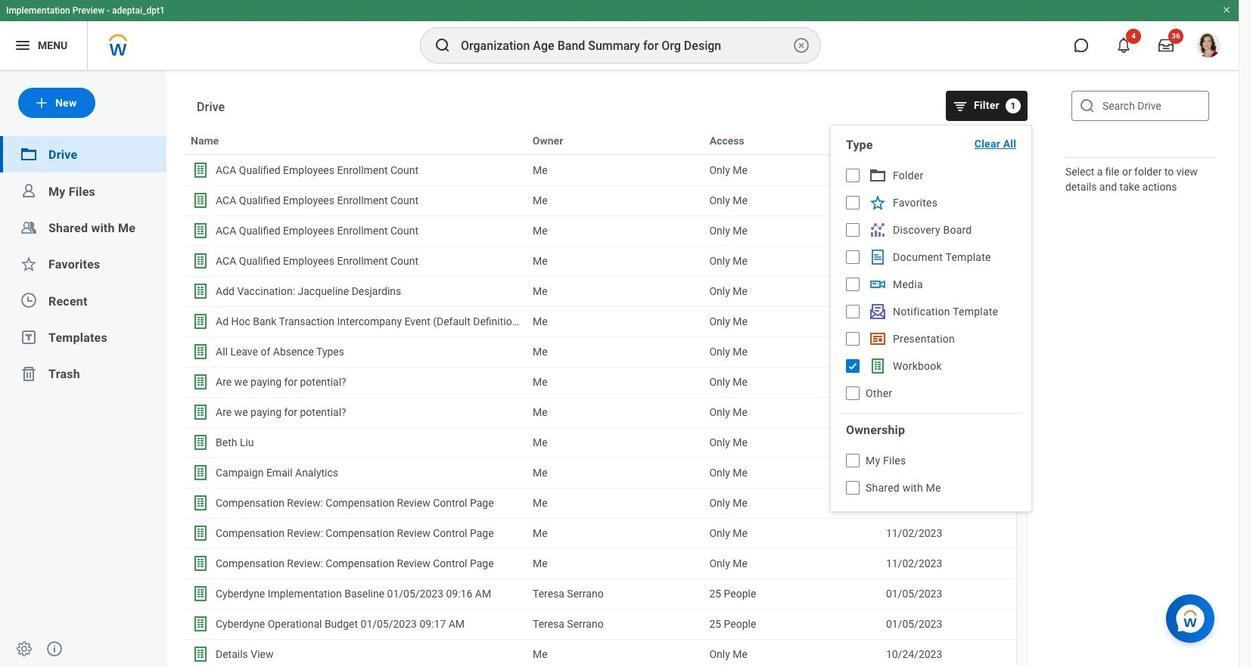Task type: describe. For each thing, give the bounding box(es) containing it.
cell for 13th row
[[527, 489, 704, 518]]

profile logan mcneil element
[[1188, 29, 1230, 62]]

filter image
[[953, 98, 968, 114]]

5 row from the top
[[185, 246, 1017, 276]]

notifications large image
[[1117, 38, 1132, 53]]

cell for third row from the bottom of the item list element
[[527, 580, 704, 609]]

1 row from the top
[[185, 125, 1028, 155]]

search image
[[1079, 97, 1097, 115]]

cell for 17th row from the bottom of the item list element
[[527, 156, 704, 185]]

cell for second row from the bottom
[[527, 610, 704, 639]]

cell for 1st row from the bottom of the item list element
[[527, 640, 704, 668]]

cell for tenth row from the top of the item list element
[[527, 398, 704, 427]]

12 row from the top
[[185, 458, 1017, 488]]

17 row from the top
[[185, 609, 1017, 640]]

0 vertical spatial folder open image
[[20, 145, 38, 164]]

0 vertical spatial star image
[[869, 194, 887, 212]]

trash image
[[20, 365, 38, 383]]

c column line image
[[869, 221, 887, 239]]

cell for 15th row from the top of the item list element
[[527, 550, 704, 578]]

16 row from the top
[[185, 579, 1017, 609]]

4 row from the top
[[185, 216, 1017, 246]]

cell for sixth row
[[527, 277, 704, 306]]

grid inside item list element
[[185, 125, 1028, 668]]

cell for fifth row from the bottom of the item list element
[[527, 519, 704, 548]]

18 row from the top
[[185, 640, 1017, 668]]

livepages image
[[869, 330, 887, 348]]

inbox large image
[[1159, 38, 1174, 53]]

10 row from the top
[[185, 397, 1017, 428]]

14 row from the top
[[185, 519, 1017, 549]]

7 row from the top
[[185, 307, 1017, 337]]

cell for 16th row from the bottom of the item list element
[[527, 186, 704, 215]]

cell for 8th row from the top of the item list element
[[527, 338, 704, 366]]

3 row from the top
[[185, 185, 1017, 216]]

11 row from the top
[[185, 428, 1017, 458]]

filters region
[[831, 125, 1033, 513]]

cell for fifth row from the top of the item list element
[[527, 247, 704, 276]]



Task type: vqa. For each thing, say whether or not it's contained in the screenshot.
ASSIGNABLE ROLE
no



Task type: locate. For each thing, give the bounding box(es) containing it.
user image
[[20, 182, 38, 200]]

star image up c column line image on the right of page
[[869, 194, 887, 212]]

2 row from the top
[[185, 155, 1017, 185]]

14 cell from the top
[[527, 550, 704, 578]]

x circle image
[[793, 36, 811, 55]]

13 cell from the top
[[527, 519, 704, 548]]

folder open image inside filters region
[[869, 167, 887, 185]]

info image
[[45, 640, 64, 659]]

row
[[185, 125, 1028, 155], [185, 155, 1017, 185], [185, 185, 1017, 216], [185, 216, 1017, 246], [185, 246, 1017, 276], [185, 276, 1017, 307], [185, 307, 1017, 337], [185, 337, 1017, 367], [185, 367, 1017, 397], [185, 397, 1017, 428], [185, 428, 1017, 458], [185, 458, 1017, 488], [185, 488, 1017, 519], [185, 519, 1017, 549], [185, 549, 1017, 579], [185, 579, 1017, 609], [185, 609, 1017, 640], [185, 640, 1017, 668]]

0 horizontal spatial star image
[[20, 255, 38, 273]]

folder open image up c column line image on the right of page
[[869, 167, 887, 185]]

folder open image
[[20, 145, 38, 164], [869, 167, 887, 185]]

workbook image
[[192, 161, 210, 179], [192, 222, 210, 240], [192, 252, 210, 270], [192, 282, 210, 301], [192, 282, 210, 301], [192, 313, 210, 331], [192, 343, 210, 361], [192, 373, 210, 391], [192, 373, 210, 391], [192, 404, 210, 422], [192, 464, 210, 482], [192, 494, 210, 513], [192, 525, 210, 543], [192, 555, 210, 573], [192, 646, 210, 664]]

banner
[[0, 0, 1239, 70]]

9 cell from the top
[[527, 398, 704, 427]]

folder open image up 'user' image at the left
[[20, 145, 38, 164]]

1 horizontal spatial folder open image
[[869, 167, 887, 185]]

cell for 12th row
[[527, 459, 704, 488]]

document image
[[869, 248, 887, 266]]

cell for tenth row from the bottom
[[527, 368, 704, 397]]

6 cell from the top
[[527, 307, 704, 336]]

close environment banner image
[[1223, 5, 1232, 14]]

clock image
[[20, 292, 38, 310]]

item list element
[[167, 70, 1046, 668]]

11 cell from the top
[[527, 459, 704, 488]]

column header inside row
[[881, 126, 1017, 154]]

6 row from the top
[[185, 276, 1017, 307]]

2 cell from the top
[[527, 186, 704, 215]]

worksheets image
[[869, 357, 887, 376]]

8 row from the top
[[185, 337, 1017, 367]]

cell for 12th row from the bottom
[[527, 307, 704, 336]]

1 horizontal spatial star image
[[869, 194, 887, 212]]

cell
[[527, 156, 704, 185], [527, 186, 704, 215], [527, 217, 704, 245], [527, 247, 704, 276], [527, 277, 704, 306], [527, 307, 704, 336], [527, 338, 704, 366], [527, 368, 704, 397], [527, 398, 704, 427], [527, 429, 704, 457], [527, 459, 704, 488], [527, 489, 704, 518], [527, 519, 704, 548], [527, 550, 704, 578], [527, 580, 704, 609], [527, 610, 704, 639], [527, 640, 704, 668]]

12 cell from the top
[[527, 489, 704, 518]]

7 cell from the top
[[527, 338, 704, 366]]

3 cell from the top
[[527, 217, 704, 245]]

grid
[[185, 125, 1028, 668]]

column header
[[881, 126, 1017, 154]]

shared with me image
[[20, 219, 38, 237]]

15 cell from the top
[[527, 580, 704, 609]]

search image
[[434, 36, 452, 55]]

cell for 4th row from the top of the item list element
[[527, 217, 704, 245]]

1 cell from the top
[[527, 156, 704, 185]]

star image up clock icon
[[20, 255, 38, 273]]

15 row from the top
[[185, 549, 1017, 579]]

13 row from the top
[[185, 488, 1017, 519]]

0 horizontal spatial folder open image
[[20, 145, 38, 164]]

8 cell from the top
[[527, 368, 704, 397]]

gear image
[[15, 640, 33, 659]]

17 cell from the top
[[527, 640, 704, 668]]

9 row from the top
[[185, 367, 1017, 397]]

workbook image
[[192, 161, 210, 179], [192, 192, 210, 210], [192, 192, 210, 210], [192, 222, 210, 240], [192, 252, 210, 270], [192, 313, 210, 331], [192, 343, 210, 361], [192, 404, 210, 422], [192, 434, 210, 452], [192, 434, 210, 452], [192, 464, 210, 482], [192, 494, 210, 513], [192, 525, 210, 543], [192, 555, 210, 573], [192, 585, 210, 603], [192, 585, 210, 603], [192, 616, 210, 634], [192, 616, 210, 634], [192, 646, 210, 664]]

16 cell from the top
[[527, 610, 704, 639]]

video image
[[869, 276, 887, 294]]

5 cell from the top
[[527, 277, 704, 306]]

star image
[[869, 194, 887, 212], [20, 255, 38, 273]]

10 cell from the top
[[527, 429, 704, 457]]

1 vertical spatial folder open image
[[869, 167, 887, 185]]

cell for 11th row from the top
[[527, 429, 704, 457]]

1 vertical spatial star image
[[20, 255, 38, 273]]

mail letter image
[[869, 303, 887, 321]]

4 cell from the top
[[527, 247, 704, 276]]

search drive field
[[1072, 91, 1210, 121]]



